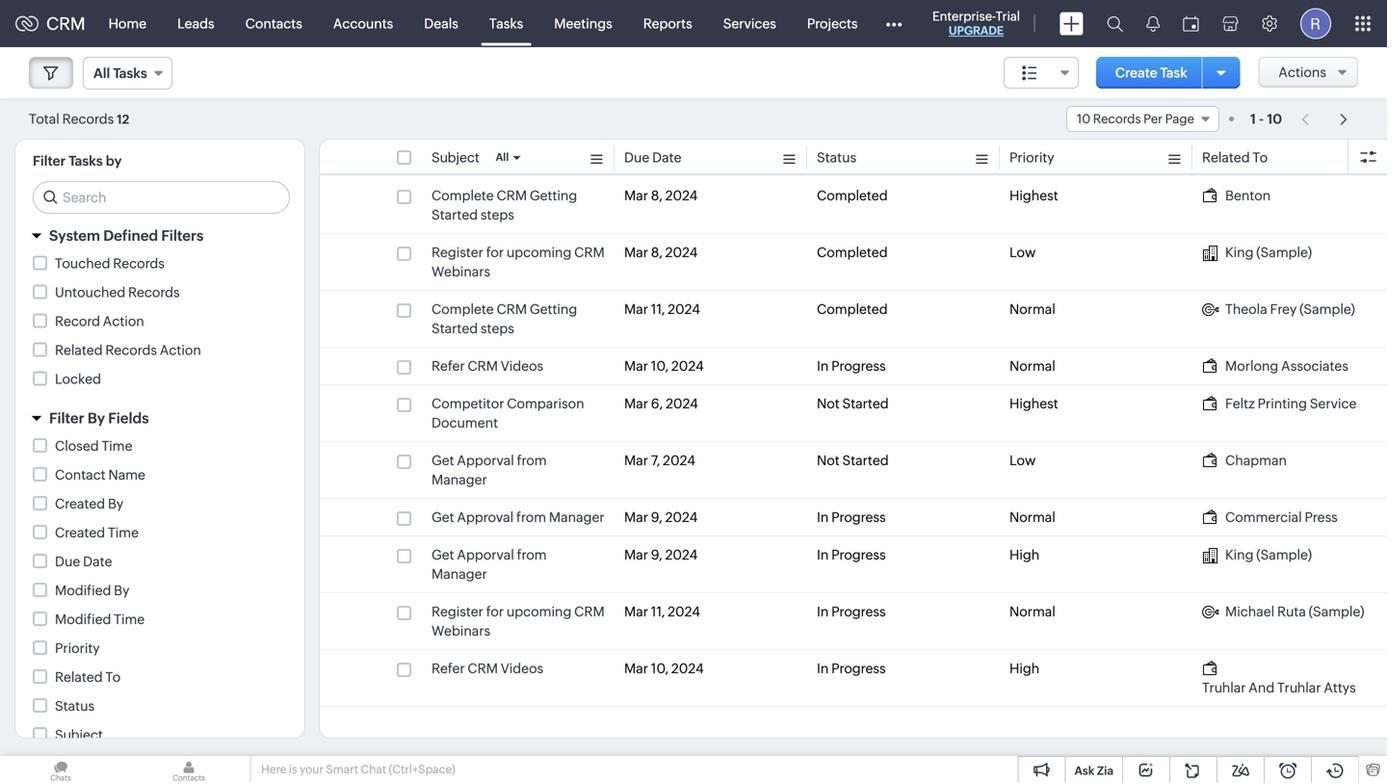 Task type: describe. For each thing, give the bounding box(es) containing it.
1 - 10
[[1251, 111, 1283, 127]]

accounts link
[[318, 0, 409, 47]]

2024 for complete crm getting started steps link corresponding to mar 11, 2024
[[668, 302, 701, 317]]

2024 for the get apporval from manager "link" associated with mar 9, 2024
[[666, 547, 698, 563]]

not for mar 7, 2024
[[817, 453, 840, 468]]

refer crm videos link for high
[[432, 659, 544, 678]]

0 horizontal spatial related to
[[55, 670, 121, 685]]

from for normal
[[517, 510, 546, 525]]

highest for not started
[[1010, 396, 1059, 412]]

get approval from manager link
[[432, 508, 605, 527]]

and
[[1249, 680, 1275, 696]]

signals image
[[1147, 15, 1160, 32]]

0 vertical spatial priority
[[1010, 150, 1055, 165]]

get apporval from manager for mar 9, 2024
[[432, 547, 547, 582]]

in progress for michael
[[817, 604, 886, 620]]

home link
[[93, 0, 162, 47]]

progress for michael ruta (sample)
[[832, 604, 886, 620]]

modified for modified time
[[55, 612, 111, 627]]

create task button
[[1097, 57, 1207, 89]]

create task
[[1116, 65, 1188, 80]]

mar 10, 2024 for high
[[624, 661, 704, 677]]

closed
[[55, 438, 99, 454]]

king (sample) for low
[[1226, 245, 1313, 260]]

feltz printing service
[[1226, 396, 1357, 412]]

chapman link
[[1203, 451, 1287, 470]]

high for truhlar and truhlar attys
[[1010, 661, 1040, 677]]

2 vertical spatial related
[[55, 670, 103, 685]]

printing
[[1258, 396, 1308, 412]]

per
[[1144, 112, 1163, 126]]

tasks for filter tasks by
[[69, 153, 103, 169]]

complete crm getting started steps link for mar 8, 2024
[[432, 186, 605, 225]]

get for low
[[432, 453, 454, 468]]

high for king (sample)
[[1010, 547, 1040, 563]]

tasks for all tasks
[[113, 66, 147, 81]]

0 vertical spatial action
[[103, 314, 144, 329]]

locked
[[55, 372, 101, 387]]

records for touched
[[113, 256, 165, 271]]

upcoming for mar 11, 2024
[[507, 604, 572, 620]]

0 horizontal spatial to
[[105, 670, 121, 685]]

approval
[[457, 510, 514, 525]]

not for mar 6, 2024
[[817, 396, 840, 412]]

benton
[[1226, 188, 1271, 203]]

get approval from manager
[[432, 510, 605, 525]]

not started for mar 6, 2024
[[817, 396, 889, 412]]

contact
[[55, 467, 106, 483]]

6,
[[651, 396, 663, 412]]

document
[[432, 415, 498, 431]]

meetings
[[554, 16, 613, 31]]

apporval for mar 9, 2024
[[457, 547, 514, 563]]

actions
[[1279, 65, 1327, 80]]

here
[[261, 763, 287, 776]]

feltz
[[1226, 396, 1256, 412]]

8 mar from the top
[[624, 547, 649, 563]]

normal for commercial press
[[1010, 510, 1056, 525]]

mar 7, 2024
[[624, 453, 696, 468]]

attys
[[1324, 680, 1357, 696]]

1 horizontal spatial action
[[160, 343, 201, 358]]

profile image
[[1301, 8, 1332, 39]]

deals
[[424, 16, 459, 31]]

associates
[[1282, 359, 1349, 374]]

system defined filters
[[49, 227, 204, 244]]

modified for modified by
[[55, 583, 111, 598]]

in for truhlar and truhlar attys
[[817, 661, 829, 677]]

michael ruta (sample) link
[[1203, 602, 1365, 622]]

zia
[[1098, 765, 1114, 778]]

mar for truhlar and truhlar attys link
[[624, 661, 649, 677]]

records for total
[[62, 111, 114, 127]]

normal for theola frey (sample)
[[1010, 302, 1056, 317]]

record
[[55, 314, 100, 329]]

1 horizontal spatial date
[[653, 150, 682, 165]]

1 horizontal spatial status
[[817, 150, 857, 165]]

your
[[300, 763, 324, 776]]

1 horizontal spatial 10
[[1268, 111, 1283, 127]]

manager for high
[[432, 567, 487, 582]]

theola frey (sample)
[[1226, 302, 1356, 317]]

row group containing complete crm getting started steps
[[320, 177, 1388, 707]]

competitor
[[432, 396, 504, 412]]

commercial press link
[[1203, 508, 1338, 527]]

0 vertical spatial to
[[1253, 150, 1268, 165]]

(ctrl+space)
[[389, 763, 456, 776]]

0 vertical spatial due date
[[624, 150, 682, 165]]

completed for low
[[817, 245, 888, 260]]

manager for low
[[432, 472, 487, 488]]

refer crm videos link for normal
[[432, 357, 544, 376]]

calendar image
[[1183, 16, 1200, 31]]

total records 12
[[29, 111, 129, 127]]

leads link
[[162, 0, 230, 47]]

get for high
[[432, 547, 454, 563]]

system
[[49, 227, 100, 244]]

chats image
[[0, 757, 121, 784]]

commercial
[[1226, 510, 1303, 525]]

1 vertical spatial subject
[[55, 728, 103, 743]]

progress for morlong associates
[[832, 359, 886, 374]]

videos for high
[[501, 661, 544, 677]]

Other Modules field
[[874, 8, 915, 39]]

search image
[[1107, 15, 1124, 32]]

task
[[1161, 65, 1188, 80]]

in progress for commercial
[[817, 510, 886, 525]]

projects
[[807, 16, 858, 31]]

1 horizontal spatial related to
[[1203, 150, 1268, 165]]

king (sample) link for low
[[1203, 243, 1313, 262]]

modified time
[[55, 612, 145, 627]]

closed time
[[55, 438, 133, 454]]

apporval for mar 7, 2024
[[457, 453, 514, 468]]

webinars for mar 11, 2024
[[432, 624, 491, 639]]

theola frey (sample) link
[[1203, 300, 1356, 319]]

touched records
[[55, 256, 165, 271]]

refer crm videos for normal
[[432, 359, 544, 374]]

all for all tasks
[[93, 66, 110, 81]]

enterprise-trial upgrade
[[933, 9, 1021, 37]]

records for untouched
[[128, 285, 180, 300]]

0 horizontal spatial due
[[55, 554, 80, 570]]

page
[[1166, 112, 1195, 126]]

upcoming for mar 8, 2024
[[507, 245, 572, 260]]

(sample) down commercial press
[[1257, 547, 1313, 563]]

get apporval from manager link for mar 9, 2024
[[432, 545, 605, 584]]

by for modified
[[114, 583, 130, 598]]

mar 9, 2024 for get apporval from manager
[[624, 547, 698, 563]]

deals link
[[409, 0, 474, 47]]

created by
[[55, 496, 124, 512]]

register for mar 11, 2024
[[432, 604, 484, 620]]

2024 for register for upcoming crm webinars link corresponding to mar 11, 2024
[[668, 604, 701, 620]]

complete for mar 8, 2024
[[432, 188, 494, 203]]

chapman
[[1226, 453, 1287, 468]]

reports
[[643, 16, 693, 31]]

by
[[106, 153, 122, 169]]

morlong associates
[[1226, 359, 1349, 374]]

11, for register for upcoming crm webinars
[[651, 604, 665, 620]]

ask
[[1075, 765, 1095, 778]]

leads
[[177, 16, 215, 31]]

2024 for the get approval from manager link
[[666, 510, 698, 525]]

1 vertical spatial status
[[55, 699, 95, 714]]

mar for benton link
[[624, 188, 649, 203]]

touched
[[55, 256, 110, 271]]

contacts link
[[230, 0, 318, 47]]

All Tasks field
[[83, 57, 172, 90]]

get apporval from manager for mar 7, 2024
[[432, 453, 547, 488]]

created time
[[55, 525, 139, 541]]

all tasks
[[93, 66, 147, 81]]

reports link
[[628, 0, 708, 47]]

morlong associates link
[[1203, 357, 1349, 376]]

0 vertical spatial related
[[1203, 150, 1251, 165]]

2024 for complete crm getting started steps link for mar 8, 2024
[[666, 188, 698, 203]]

name
[[108, 467, 145, 483]]

10 Records Per Page field
[[1067, 106, 1220, 132]]

in for king (sample)
[[817, 547, 829, 563]]

ask zia
[[1075, 765, 1114, 778]]

(sample) right ruta
[[1309, 604, 1365, 620]]

2 truhlar from the left
[[1278, 680, 1322, 696]]

mar for morlong associates link
[[624, 359, 649, 374]]

enterprise-
[[933, 9, 996, 24]]

mar 9, 2024 for get approval from manager
[[624, 510, 698, 525]]

mar for feltz printing service link
[[624, 396, 649, 412]]

for for mar 8, 2024
[[486, 245, 504, 260]]

mar for 'commercial press' link
[[624, 510, 649, 525]]

comparison
[[507, 396, 585, 412]]

meetings link
[[539, 0, 628, 47]]

truhlar and truhlar attys link
[[1203, 659, 1376, 698]]

complete for mar 11, 2024
[[432, 302, 494, 317]]

in progress for king
[[817, 547, 886, 563]]

related records action
[[55, 343, 201, 358]]

mar for "michael ruta (sample)" link
[[624, 604, 649, 620]]



Task type: locate. For each thing, give the bounding box(es) containing it.
1 horizontal spatial all
[[496, 151, 509, 163]]

8, for register for upcoming crm webinars
[[651, 245, 663, 260]]

by up closed time
[[88, 410, 105, 427]]

1 in from the top
[[817, 359, 829, 374]]

10 records per page
[[1077, 112, 1195, 126]]

1 vertical spatial tasks
[[113, 66, 147, 81]]

2 get apporval from manager link from the top
[[432, 545, 605, 584]]

2 low from the top
[[1010, 453, 1036, 468]]

1 from from the top
[[517, 453, 547, 468]]

1 apporval from the top
[[457, 453, 514, 468]]

1 get apporval from manager link from the top
[[432, 451, 605, 490]]

tasks up 12
[[113, 66, 147, 81]]

contacts image
[[128, 757, 250, 784]]

create menu image
[[1060, 12, 1084, 35]]

2 register for upcoming crm webinars from the top
[[432, 604, 605, 639]]

1 vertical spatial mar 11, 2024
[[624, 604, 701, 620]]

chat
[[361, 763, 387, 776]]

in for commercial press
[[817, 510, 829, 525]]

0 vertical spatial complete
[[432, 188, 494, 203]]

8,
[[651, 188, 663, 203], [651, 245, 663, 260]]

fields
[[108, 410, 149, 427]]

1 vertical spatial webinars
[[432, 624, 491, 639]]

webinars
[[432, 264, 491, 279], [432, 624, 491, 639]]

2 king (sample) link from the top
[[1203, 545, 1313, 565]]

register for mar 8, 2024
[[432, 245, 484, 260]]

related to
[[1203, 150, 1268, 165], [55, 670, 121, 685]]

webinars for mar 8, 2024
[[432, 264, 491, 279]]

filter by fields button
[[15, 401, 305, 436]]

time for closed time
[[102, 438, 133, 454]]

filters
[[161, 227, 204, 244]]

filter by fields
[[49, 410, 149, 427]]

1 vertical spatial highest
[[1010, 396, 1059, 412]]

getting for mar 8, 2024
[[530, 188, 578, 203]]

0 horizontal spatial action
[[103, 314, 144, 329]]

time down 'fields'
[[102, 438, 133, 454]]

get apporval from manager down approval
[[432, 547, 547, 582]]

created down contact
[[55, 496, 105, 512]]

1 8, from the top
[[651, 188, 663, 203]]

in for michael ruta (sample)
[[817, 604, 829, 620]]

1 vertical spatial refer
[[432, 661, 465, 677]]

filter down total
[[33, 153, 66, 169]]

1 in progress from the top
[[817, 359, 886, 374]]

crm
[[46, 14, 85, 33], [497, 188, 527, 203], [575, 245, 605, 260], [497, 302, 527, 317], [468, 359, 498, 374], [575, 604, 605, 620], [468, 661, 498, 677]]

king (sample) link down benton
[[1203, 243, 1313, 262]]

0 vertical spatial for
[[486, 245, 504, 260]]

from for low
[[517, 453, 547, 468]]

7,
[[651, 453, 660, 468]]

0 vertical spatial get apporval from manager link
[[432, 451, 605, 490]]

1 created from the top
[[55, 496, 105, 512]]

related down "modified time"
[[55, 670, 103, 685]]

truhlar left and
[[1203, 680, 1247, 696]]

king (sample) link for high
[[1203, 545, 1313, 565]]

4 normal from the top
[[1010, 604, 1056, 620]]

truhlar and truhlar attys
[[1203, 680, 1357, 696]]

refer for high
[[432, 661, 465, 677]]

low for completed
[[1010, 245, 1036, 260]]

1 vertical spatial register
[[432, 604, 484, 620]]

for for mar 11, 2024
[[486, 604, 504, 620]]

filter inside dropdown button
[[49, 410, 84, 427]]

1 9, from the top
[[651, 510, 663, 525]]

1 vertical spatial apporval
[[457, 547, 514, 563]]

1 modified from the top
[[55, 583, 111, 598]]

1 horizontal spatial due
[[624, 150, 650, 165]]

1 vertical spatial related to
[[55, 670, 121, 685]]

11, for complete crm getting started steps
[[651, 302, 665, 317]]

get apporval from manager
[[432, 453, 547, 488], [432, 547, 547, 582]]

ruta
[[1278, 604, 1307, 620]]

michael ruta (sample)
[[1226, 604, 1365, 620]]

-
[[1260, 111, 1265, 127]]

0 vertical spatial mar 9, 2024
[[624, 510, 698, 525]]

0 vertical spatial videos
[[501, 359, 544, 374]]

1 horizontal spatial due date
[[624, 150, 682, 165]]

mar 10, 2024 for normal
[[624, 359, 704, 374]]

all inside all tasks field
[[93, 66, 110, 81]]

upgrade
[[949, 24, 1004, 37]]

normal for morlong associates
[[1010, 359, 1056, 374]]

to down "modified time"
[[105, 670, 121, 685]]

related to down "modified time"
[[55, 670, 121, 685]]

2 videos from the top
[[501, 661, 544, 677]]

manager up approval
[[432, 472, 487, 488]]

mar 8, 2024 for register for upcoming crm webinars
[[624, 245, 698, 260]]

2 getting from the top
[[530, 302, 578, 317]]

contact name
[[55, 467, 145, 483]]

get inside the get approval from manager link
[[432, 510, 454, 525]]

2024 for the get apporval from manager "link" corresponding to mar 7, 2024
[[663, 453, 696, 468]]

complete crm getting started steps link for mar 11, 2024
[[432, 300, 605, 338]]

9, for get approval from manager
[[651, 510, 663, 525]]

king (sample) down 'commercial press' link
[[1226, 547, 1313, 563]]

complete crm getting started steps
[[432, 188, 578, 223], [432, 302, 578, 336]]

refer for normal
[[432, 359, 465, 374]]

1 truhlar from the left
[[1203, 680, 1247, 696]]

related to up benton link
[[1203, 150, 1268, 165]]

highest for completed
[[1010, 188, 1059, 203]]

to down -
[[1253, 150, 1268, 165]]

competitor comparison document
[[432, 396, 585, 431]]

not
[[817, 396, 840, 412], [817, 453, 840, 468]]

2024
[[666, 188, 698, 203], [666, 245, 698, 260], [668, 302, 701, 317], [672, 359, 704, 374], [666, 396, 699, 412], [663, 453, 696, 468], [666, 510, 698, 525], [666, 547, 698, 563], [668, 604, 701, 620], [672, 661, 704, 677]]

1 get from the top
[[432, 453, 454, 468]]

10 right -
[[1268, 111, 1283, 127]]

priority
[[1010, 150, 1055, 165], [55, 641, 100, 656]]

0 vertical spatial upcoming
[[507, 245, 572, 260]]

refer crm videos link
[[432, 357, 544, 376], [432, 659, 544, 678]]

get down the get approval from manager link
[[432, 547, 454, 563]]

1 vertical spatial steps
[[481, 321, 514, 336]]

0 vertical spatial time
[[102, 438, 133, 454]]

1 high from the top
[[1010, 547, 1040, 563]]

2 highest from the top
[[1010, 396, 1059, 412]]

get apporval from manager link down the get approval from manager
[[432, 545, 605, 584]]

mar for the "chapman" link
[[624, 453, 649, 468]]

date
[[653, 150, 682, 165], [83, 554, 112, 570]]

0 horizontal spatial truhlar
[[1203, 680, 1247, 696]]

10 inside field
[[1077, 112, 1091, 126]]

subject
[[432, 150, 480, 165], [55, 728, 103, 743]]

0 vertical spatial filter
[[33, 153, 66, 169]]

0 vertical spatial get apporval from manager
[[432, 453, 547, 488]]

steps for mar 11, 2024
[[481, 321, 514, 336]]

4 in progress from the top
[[817, 604, 886, 620]]

1 refer crm videos link from the top
[[432, 357, 544, 376]]

from right approval
[[517, 510, 546, 525]]

records for 10
[[1094, 112, 1142, 126]]

0 vertical spatial created
[[55, 496, 105, 512]]

11,
[[651, 302, 665, 317], [651, 604, 665, 620]]

1 vertical spatial not
[[817, 453, 840, 468]]

2 vertical spatial from
[[517, 547, 547, 563]]

2 from from the top
[[517, 510, 546, 525]]

2 refer crm videos from the top
[[432, 661, 544, 677]]

2 9, from the top
[[651, 547, 663, 563]]

get left approval
[[432, 510, 454, 525]]

1 vertical spatial low
[[1010, 453, 1036, 468]]

all for all
[[496, 151, 509, 163]]

0 horizontal spatial date
[[83, 554, 112, 570]]

0 horizontal spatial priority
[[55, 641, 100, 656]]

steps for mar 8, 2024
[[481, 207, 514, 223]]

2 get apporval from manager from the top
[[432, 547, 547, 582]]

get apporval from manager up approval
[[432, 453, 547, 488]]

2 completed from the top
[[817, 245, 888, 260]]

from down competitor comparison document link
[[517, 453, 547, 468]]

from down the get approval from manager
[[517, 547, 547, 563]]

defined
[[103, 227, 158, 244]]

1 vertical spatial get
[[432, 510, 454, 525]]

created for created time
[[55, 525, 105, 541]]

2 progress from the top
[[832, 510, 886, 525]]

1 vertical spatial high
[[1010, 661, 1040, 677]]

services
[[723, 16, 777, 31]]

2024 for competitor comparison document link
[[666, 396, 699, 412]]

by up "modified time"
[[114, 583, 130, 598]]

0 vertical spatial mar 10, 2024
[[624, 359, 704, 374]]

modified down modified by
[[55, 612, 111, 627]]

1 vertical spatial king
[[1226, 547, 1254, 563]]

created down created by
[[55, 525, 105, 541]]

get apporval from manager link for mar 7, 2024
[[432, 451, 605, 490]]

1 vertical spatial register for upcoming crm webinars link
[[432, 602, 605, 641]]

1 steps from the top
[[481, 207, 514, 223]]

getting for mar 11, 2024
[[530, 302, 578, 317]]

1 vertical spatial all
[[496, 151, 509, 163]]

feltz printing service link
[[1203, 394, 1357, 413]]

2 register from the top
[[432, 604, 484, 620]]

videos for normal
[[501, 359, 544, 374]]

get for normal
[[432, 510, 454, 525]]

1 vertical spatial mar 10, 2024
[[624, 661, 704, 677]]

3 in from the top
[[817, 547, 829, 563]]

tasks link
[[474, 0, 539, 47]]

2 complete crm getting started steps link from the top
[[432, 300, 605, 338]]

0 vertical spatial date
[[653, 150, 682, 165]]

0 vertical spatial refer crm videos
[[432, 359, 544, 374]]

2 mar 8, 2024 from the top
[[624, 245, 698, 260]]

0 vertical spatial high
[[1010, 547, 1040, 563]]

related up locked
[[55, 343, 103, 358]]

2 mar 10, 2024 from the top
[[624, 661, 704, 677]]

2 refer from the top
[[432, 661, 465, 677]]

competitor comparison document link
[[432, 394, 605, 433]]

records
[[62, 111, 114, 127], [1094, 112, 1142, 126], [113, 256, 165, 271], [128, 285, 180, 300], [105, 343, 157, 358]]

register for upcoming crm webinars for mar 11, 2024
[[432, 604, 605, 639]]

1 upcoming from the top
[[507, 245, 572, 260]]

filter tasks by
[[33, 153, 122, 169]]

get down document
[[432, 453, 454, 468]]

related up benton link
[[1203, 150, 1251, 165]]

mar 11, 2024 for complete crm getting started steps
[[624, 302, 701, 317]]

5 in progress from the top
[[817, 661, 886, 677]]

1 refer from the top
[[432, 359, 465, 374]]

by for created
[[108, 496, 124, 512]]

1
[[1251, 111, 1257, 127]]

records for related
[[105, 343, 157, 358]]

in for morlong associates
[[817, 359, 829, 374]]

1 vertical spatial king (sample)
[[1226, 547, 1313, 563]]

1 not from the top
[[817, 396, 840, 412]]

king down commercial
[[1226, 547, 1254, 563]]

2 vertical spatial by
[[114, 583, 130, 598]]

by inside filter by fields dropdown button
[[88, 410, 105, 427]]

register for upcoming crm webinars for mar 8, 2024
[[432, 245, 605, 279]]

2 complete from the top
[[432, 302, 494, 317]]

9 mar from the top
[[624, 604, 649, 620]]

1 mar 9, 2024 from the top
[[624, 510, 698, 525]]

apporval
[[457, 453, 514, 468], [457, 547, 514, 563]]

modified
[[55, 583, 111, 598], [55, 612, 111, 627]]

row group
[[320, 177, 1388, 707]]

0 vertical spatial refer
[[432, 359, 465, 374]]

1 11, from the top
[[651, 302, 665, 317]]

tasks inside field
[[113, 66, 147, 81]]

1 vertical spatial refer crm videos link
[[432, 659, 544, 678]]

signals element
[[1135, 0, 1172, 47]]

1 vertical spatial get apporval from manager link
[[432, 545, 605, 584]]

untouched
[[55, 285, 125, 300]]

2 11, from the top
[[651, 604, 665, 620]]

get apporval from manager link
[[432, 451, 605, 490], [432, 545, 605, 584]]

create
[[1116, 65, 1158, 80]]

profile element
[[1289, 0, 1343, 47]]

(sample) up frey
[[1257, 245, 1313, 260]]

1 vertical spatial to
[[105, 670, 121, 685]]

total
[[29, 111, 60, 127]]

1 vertical spatial mar 9, 2024
[[624, 547, 698, 563]]

by
[[88, 410, 105, 427], [108, 496, 124, 512], [114, 583, 130, 598]]

6 mar from the top
[[624, 453, 649, 468]]

0 vertical spatial king
[[1226, 245, 1254, 260]]

2 mar from the top
[[624, 245, 649, 260]]

1 vertical spatial 11,
[[651, 604, 665, 620]]

10
[[1268, 111, 1283, 127], [1077, 112, 1091, 126]]

0 vertical spatial king (sample)
[[1226, 245, 1313, 260]]

1 mar from the top
[[624, 188, 649, 203]]

2 refer crm videos link from the top
[[432, 659, 544, 678]]

tasks left the by
[[69, 153, 103, 169]]

king (sample) up theola frey (sample) "link"
[[1226, 245, 1313, 260]]

2 for from the top
[[486, 604, 504, 620]]

1 webinars from the top
[[432, 264, 491, 279]]

related
[[1203, 150, 1251, 165], [55, 343, 103, 358], [55, 670, 103, 685]]

register for upcoming crm webinars link for mar 11, 2024
[[432, 602, 605, 641]]

Search text field
[[34, 182, 289, 213]]

0 vertical spatial highest
[[1010, 188, 1059, 203]]

0 vertical spatial register for upcoming crm webinars link
[[432, 243, 605, 281]]

1 vertical spatial 9,
[[651, 547, 663, 563]]

0 vertical spatial low
[[1010, 245, 1036, 260]]

high
[[1010, 547, 1040, 563], [1010, 661, 1040, 677]]

low for not started
[[1010, 453, 1036, 468]]

commercial press
[[1226, 510, 1338, 525]]

1 getting from the top
[[530, 188, 578, 203]]

truhlar right and
[[1278, 680, 1322, 696]]

1 normal from the top
[[1010, 302, 1056, 317]]

size image
[[1022, 65, 1038, 82]]

progress for king (sample)
[[832, 547, 886, 563]]

mar 11, 2024
[[624, 302, 701, 317], [624, 604, 701, 620]]

time for created time
[[108, 525, 139, 541]]

3 from from the top
[[517, 547, 547, 563]]

0 horizontal spatial all
[[93, 66, 110, 81]]

3 completed from the top
[[817, 302, 888, 317]]

in progress
[[817, 359, 886, 374], [817, 510, 886, 525], [817, 547, 886, 563], [817, 604, 886, 620], [817, 661, 886, 677]]

3 progress from the top
[[832, 547, 886, 563]]

records down defined
[[113, 256, 165, 271]]

records left 12
[[62, 111, 114, 127]]

frey
[[1271, 302, 1297, 317]]

2 complete crm getting started steps from the top
[[432, 302, 578, 336]]

5 mar from the top
[[624, 396, 649, 412]]

1 complete crm getting started steps from the top
[[432, 188, 578, 223]]

in progress for truhlar
[[817, 661, 886, 677]]

is
[[289, 763, 297, 776]]

1 vertical spatial register for upcoming crm webinars
[[432, 604, 605, 639]]

priority down "modified time"
[[55, 641, 100, 656]]

10, for high
[[651, 661, 669, 677]]

0 vertical spatial register
[[432, 245, 484, 260]]

0 vertical spatial modified
[[55, 583, 111, 598]]

0 vertical spatial 8,
[[651, 188, 663, 203]]

king (sample) link down commercial
[[1203, 545, 1313, 565]]

smart
[[326, 763, 358, 776]]

2 get from the top
[[432, 510, 454, 525]]

0 vertical spatial tasks
[[489, 16, 524, 31]]

1 vertical spatial due date
[[55, 554, 112, 570]]

records left per
[[1094, 112, 1142, 126]]

2 vertical spatial tasks
[[69, 153, 103, 169]]

completed for normal
[[817, 302, 888, 317]]

2 10, from the top
[[651, 661, 669, 677]]

started
[[432, 207, 478, 223], [432, 321, 478, 336], [843, 396, 889, 412], [843, 453, 889, 468]]

1 king (sample) from the top
[[1226, 245, 1313, 260]]

10 left per
[[1077, 112, 1091, 126]]

1 vertical spatial videos
[[501, 661, 544, 677]]

2 not from the top
[[817, 453, 840, 468]]

mar for theola frey (sample) "link"
[[624, 302, 649, 317]]

2 mar 11, 2024 from the top
[[624, 604, 701, 620]]

not started for mar 7, 2024
[[817, 453, 889, 468]]

apporval down document
[[457, 453, 514, 468]]

10, for normal
[[651, 359, 669, 374]]

1 vertical spatial created
[[55, 525, 105, 541]]

0 vertical spatial register for upcoming crm webinars
[[432, 245, 605, 279]]

manager for normal
[[549, 510, 605, 525]]

filter up the "closed"
[[49, 410, 84, 427]]

3 mar from the top
[[624, 302, 649, 317]]

(sample) inside "link"
[[1300, 302, 1356, 317]]

1 mar 11, 2024 from the top
[[624, 302, 701, 317]]

(sample) right frey
[[1300, 302, 1356, 317]]

1 highest from the top
[[1010, 188, 1059, 203]]

mar 10, 2024
[[624, 359, 704, 374], [624, 661, 704, 677]]

2 high from the top
[[1010, 661, 1040, 677]]

3 in progress from the top
[[817, 547, 886, 563]]

progress for commercial press
[[832, 510, 886, 525]]

morlong
[[1226, 359, 1279, 374]]

record action
[[55, 314, 144, 329]]

action up filter by fields dropdown button
[[160, 343, 201, 358]]

king (sample)
[[1226, 245, 1313, 260], [1226, 547, 1313, 563]]

0 horizontal spatial status
[[55, 699, 95, 714]]

12
[[117, 112, 129, 127]]

king (sample) for high
[[1226, 547, 1313, 563]]

services link
[[708, 0, 792, 47]]

1 10, from the top
[[651, 359, 669, 374]]

time down modified by
[[114, 612, 145, 627]]

time down created by
[[108, 525, 139, 541]]

truhlar
[[1203, 680, 1247, 696], [1278, 680, 1322, 696]]

records inside field
[[1094, 112, 1142, 126]]

3 get from the top
[[432, 547, 454, 563]]

filter for filter by fields
[[49, 410, 84, 427]]

None field
[[1004, 57, 1079, 89]]

theola
[[1226, 302, 1268, 317]]

service
[[1311, 396, 1357, 412]]

tasks
[[489, 16, 524, 31], [113, 66, 147, 81], [69, 153, 103, 169]]

king down benton link
[[1226, 245, 1254, 260]]

progress
[[832, 359, 886, 374], [832, 510, 886, 525], [832, 547, 886, 563], [832, 604, 886, 620], [832, 661, 886, 677]]

0 vertical spatial webinars
[[432, 264, 491, 279]]

logo image
[[15, 16, 39, 31]]

2 in from the top
[[817, 510, 829, 525]]

1 complete crm getting started steps link from the top
[[432, 186, 605, 225]]

by for filter
[[88, 410, 105, 427]]

records down touched records
[[128, 285, 180, 300]]

action
[[103, 314, 144, 329], [160, 343, 201, 358]]

1 videos from the top
[[501, 359, 544, 374]]

create menu element
[[1049, 0, 1096, 47]]

0 vertical spatial refer crm videos link
[[432, 357, 544, 376]]

mar 6, 2024
[[624, 396, 699, 412]]

1 low from the top
[[1010, 245, 1036, 260]]

2 horizontal spatial tasks
[[489, 16, 524, 31]]

press
[[1305, 510, 1338, 525]]

2 not started from the top
[[817, 453, 889, 468]]

complete crm getting started steps for mar 8, 2024
[[432, 188, 578, 223]]

modified up "modified time"
[[55, 583, 111, 598]]

1 horizontal spatial subject
[[432, 150, 480, 165]]

3 normal from the top
[[1010, 510, 1056, 525]]

0 vertical spatial 9,
[[651, 510, 663, 525]]

1 register for upcoming crm webinars from the top
[[432, 245, 605, 279]]

completed
[[817, 188, 888, 203], [817, 245, 888, 260], [817, 302, 888, 317]]

0 vertical spatial 11,
[[651, 302, 665, 317]]

1 progress from the top
[[832, 359, 886, 374]]

created for created by
[[55, 496, 105, 512]]

search element
[[1096, 0, 1135, 47]]

1 king from the top
[[1226, 245, 1254, 260]]

0 vertical spatial completed
[[817, 188, 888, 203]]

2 steps from the top
[[481, 321, 514, 336]]

register for upcoming crm webinars link for mar 8, 2024
[[432, 243, 605, 281]]

1 vertical spatial completed
[[817, 245, 888, 260]]

manager right approval
[[549, 510, 605, 525]]

0 horizontal spatial tasks
[[69, 153, 103, 169]]

0 vertical spatial related to
[[1203, 150, 1268, 165]]

apporval down approval
[[457, 547, 514, 563]]

0 vertical spatial complete crm getting started steps
[[432, 188, 578, 223]]

refer crm videos
[[432, 359, 544, 374], [432, 661, 544, 677]]

0 vertical spatial subject
[[432, 150, 480, 165]]

1 get apporval from manager from the top
[[432, 453, 547, 488]]

priority down size icon
[[1010, 150, 1055, 165]]

1 horizontal spatial truhlar
[[1278, 680, 1322, 696]]

king for low
[[1226, 245, 1254, 260]]

1 refer crm videos from the top
[[432, 359, 544, 374]]

1 mar 8, 2024 from the top
[[624, 188, 698, 203]]

1 vertical spatial date
[[83, 554, 112, 570]]

1 vertical spatial related
[[55, 343, 103, 358]]

untouched records
[[55, 285, 180, 300]]

1 not started from the top
[[817, 396, 889, 412]]

get apporval from manager link up the get approval from manager
[[432, 451, 605, 490]]

normal for michael ruta (sample)
[[1010, 604, 1056, 620]]

0 horizontal spatial due date
[[55, 554, 112, 570]]

home
[[109, 16, 147, 31]]

action up 'related records action'
[[103, 314, 144, 329]]

1 vertical spatial getting
[[530, 302, 578, 317]]

modified by
[[55, 583, 130, 598]]

records down "record action"
[[105, 343, 157, 358]]

benton link
[[1203, 186, 1271, 205]]

system defined filters button
[[15, 219, 305, 253]]

2 in progress from the top
[[817, 510, 886, 525]]

manager down approval
[[432, 567, 487, 582]]

4 mar from the top
[[624, 359, 649, 374]]

tasks right deals
[[489, 16, 524, 31]]

2 king (sample) from the top
[[1226, 547, 1313, 563]]

1 vertical spatial complete
[[432, 302, 494, 317]]

2 apporval from the top
[[457, 547, 514, 563]]

king
[[1226, 245, 1254, 260], [1226, 547, 1254, 563]]

1 horizontal spatial to
[[1253, 150, 1268, 165]]

5 progress from the top
[[832, 661, 886, 677]]

1 vertical spatial priority
[[55, 641, 100, 656]]

2 normal from the top
[[1010, 359, 1056, 374]]

filter
[[33, 153, 66, 169], [49, 410, 84, 427]]

trial
[[996, 9, 1021, 24]]

2 vertical spatial completed
[[817, 302, 888, 317]]

1 mar 10, 2024 from the top
[[624, 359, 704, 374]]

register for upcoming crm webinars
[[432, 245, 605, 279], [432, 604, 605, 639]]

accounts
[[333, 16, 393, 31]]

1 vertical spatial action
[[160, 343, 201, 358]]

1 vertical spatial manager
[[549, 510, 605, 525]]

by down name
[[108, 496, 124, 512]]

1 register for upcoming crm webinars link from the top
[[432, 243, 605, 281]]

2 created from the top
[[55, 525, 105, 541]]

1 vertical spatial by
[[108, 496, 124, 512]]

1 vertical spatial filter
[[49, 410, 84, 427]]

2 upcoming from the top
[[507, 604, 572, 620]]

9, for get apporval from manager
[[651, 547, 663, 563]]

complete crm getting started steps for mar 11, 2024
[[432, 302, 578, 336]]

steps
[[481, 207, 514, 223], [481, 321, 514, 336]]

2024 for register for upcoming crm webinars link related to mar 8, 2024
[[666, 245, 698, 260]]

from
[[517, 453, 547, 468], [517, 510, 546, 525], [517, 547, 547, 563]]

2 webinars from the top
[[432, 624, 491, 639]]

7 mar from the top
[[624, 510, 649, 525]]

1 complete from the top
[[432, 188, 494, 203]]

1 register from the top
[[432, 245, 484, 260]]

2 vertical spatial get
[[432, 547, 454, 563]]



Task type: vqa. For each thing, say whether or not it's contained in the screenshot.


